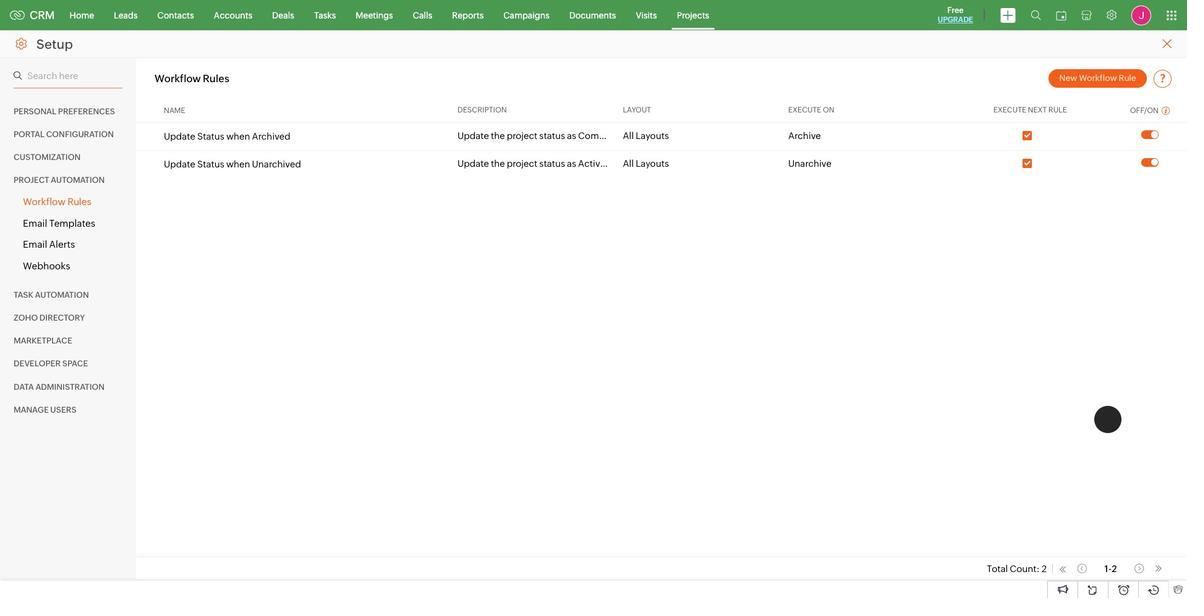 Task type: describe. For each thing, give the bounding box(es) containing it.
deals link
[[262, 0, 304, 30]]

crm link
[[10, 9, 55, 22]]

contacts link
[[148, 0, 204, 30]]

meetings
[[356, 10, 393, 20]]

projects
[[677, 10, 709, 20]]

campaigns link
[[494, 0, 560, 30]]

meetings link
[[346, 0, 403, 30]]

create menu image
[[1001, 8, 1016, 23]]

home
[[70, 10, 94, 20]]

calls
[[413, 10, 432, 20]]

tasks
[[314, 10, 336, 20]]

campaigns
[[504, 10, 550, 20]]

documents
[[569, 10, 616, 20]]

visits link
[[626, 0, 667, 30]]

profile image
[[1132, 5, 1151, 25]]

contacts
[[157, 10, 194, 20]]

crm
[[30, 9, 55, 22]]

search element
[[1023, 0, 1049, 30]]

calls link
[[403, 0, 442, 30]]

free upgrade
[[938, 6, 973, 24]]

documents link
[[560, 0, 626, 30]]



Task type: vqa. For each thing, say whether or not it's contained in the screenshot.
Campaigns
yes



Task type: locate. For each thing, give the bounding box(es) containing it.
leads link
[[104, 0, 148, 30]]

home link
[[60, 0, 104, 30]]

reports link
[[442, 0, 494, 30]]

leads
[[114, 10, 138, 20]]

free
[[947, 6, 964, 15]]

reports
[[452, 10, 484, 20]]

accounts link
[[204, 0, 262, 30]]

tasks link
[[304, 0, 346, 30]]

search image
[[1031, 10, 1041, 20]]

projects link
[[667, 0, 719, 30]]

visits
[[636, 10, 657, 20]]

upgrade
[[938, 15, 973, 24]]

deals
[[272, 10, 294, 20]]

create menu element
[[993, 0, 1023, 30]]

profile element
[[1124, 0, 1159, 30]]

calendar image
[[1056, 10, 1067, 20]]

accounts
[[214, 10, 252, 20]]



